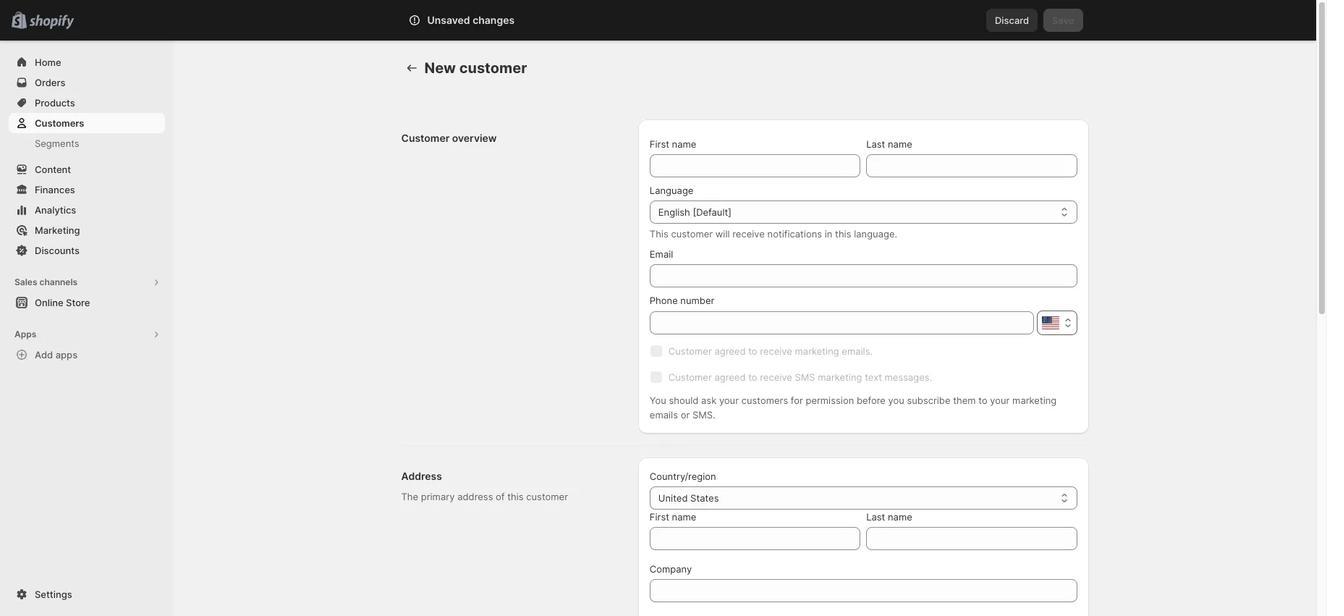 Task type: locate. For each thing, give the bounding box(es) containing it.
products
[[35, 97, 75, 109]]

1 your from the left
[[720, 395, 739, 406]]

first down united
[[650, 511, 670, 523]]

or
[[681, 409, 690, 421]]

2 vertical spatial customer
[[669, 371, 712, 383]]

2 vertical spatial receive
[[760, 371, 793, 383]]

online store
[[35, 297, 90, 308]]

marketing right them
[[1013, 395, 1057, 406]]

settings link
[[9, 584, 165, 605]]

united states
[[659, 492, 719, 504]]

2 first name from the top
[[650, 511, 697, 523]]

0 vertical spatial agreed
[[715, 345, 746, 357]]

customer down search
[[460, 59, 527, 77]]

home link
[[9, 52, 165, 72]]

0 vertical spatial customer
[[402, 132, 450, 144]]

add apps button
[[9, 345, 165, 365]]

last name text field for company
[[867, 527, 1078, 550]]

2 vertical spatial marketing
[[1013, 395, 1057, 406]]

2 vertical spatial to
[[979, 395, 988, 406]]

last name for company
[[867, 511, 913, 523]]

0 vertical spatial receive
[[733, 228, 765, 240]]

united states (+1) image
[[1042, 316, 1060, 329]]

Last name text field
[[867, 154, 1078, 177], [867, 527, 1078, 550]]

this customer will receive notifications in this language.
[[650, 228, 898, 240]]

customers link
[[9, 113, 165, 133]]

first name down united
[[650, 511, 697, 523]]

last name text field for language
[[867, 154, 1078, 177]]

apps
[[56, 349, 78, 361]]

language
[[650, 185, 694, 196]]

0 vertical spatial last name
[[867, 138, 913, 150]]

you
[[889, 395, 905, 406]]

receive up customers
[[760, 371, 793, 383]]

first up language
[[650, 138, 670, 150]]

1 vertical spatial last name
[[867, 511, 913, 523]]

sms.
[[693, 409, 716, 421]]

primary
[[421, 491, 455, 503]]

2 your from the left
[[991, 395, 1010, 406]]

apps button
[[9, 324, 165, 345]]

first name up language
[[650, 138, 697, 150]]

for
[[791, 395, 804, 406]]

2 agreed from the top
[[715, 371, 746, 383]]

1 vertical spatial first name
[[650, 511, 697, 523]]

marketing
[[795, 345, 840, 357], [818, 371, 863, 383], [1013, 395, 1057, 406]]

number
[[681, 295, 715, 306]]

1 last name from the top
[[867, 138, 913, 150]]

1 vertical spatial first
[[650, 511, 670, 523]]

subscribe
[[908, 395, 951, 406]]

0 vertical spatial to
[[749, 345, 758, 357]]

analytics link
[[9, 200, 165, 220]]

agreed for customer agreed to receive marketing emails.
[[715, 345, 746, 357]]

unsaved
[[428, 14, 470, 26]]

this
[[836, 228, 852, 240], [508, 491, 524, 503]]

name for first name text box
[[672, 138, 697, 150]]

customer down english [default]
[[672, 228, 713, 240]]

2 last name from the top
[[867, 511, 913, 523]]

this right of
[[508, 491, 524, 503]]

1 vertical spatial marketing
[[818, 371, 863, 383]]

1 horizontal spatial your
[[991, 395, 1010, 406]]

last name
[[867, 138, 913, 150], [867, 511, 913, 523]]

1 vertical spatial agreed
[[715, 371, 746, 383]]

2 first from the top
[[650, 511, 670, 523]]

customer for this
[[672, 228, 713, 240]]

sales channels button
[[9, 272, 165, 293]]

discard button
[[987, 9, 1038, 32]]

0 vertical spatial customer
[[460, 59, 527, 77]]

receive right the will
[[733, 228, 765, 240]]

0 vertical spatial first name
[[650, 138, 697, 150]]

customer
[[460, 59, 527, 77], [672, 228, 713, 240], [527, 491, 568, 503]]

you
[[650, 395, 667, 406]]

receive up customer agreed to receive sms marketing text messages.
[[760, 345, 793, 357]]

1 first name from the top
[[650, 138, 697, 150]]

first
[[650, 138, 670, 150], [650, 511, 670, 523]]

2 last name text field from the top
[[867, 527, 1078, 550]]

1 vertical spatial customer
[[669, 345, 712, 357]]

last name for language
[[867, 138, 913, 150]]

receive for notifications
[[733, 228, 765, 240]]

phone
[[650, 295, 678, 306]]

save button
[[1044, 9, 1084, 32]]

customers
[[742, 395, 789, 406]]

overview
[[452, 132, 497, 144]]

First name text field
[[650, 527, 861, 550]]

customer for customer overview
[[402, 132, 450, 144]]

save
[[1053, 14, 1075, 26]]

your right them
[[991, 395, 1010, 406]]

1 first from the top
[[650, 138, 670, 150]]

Email email field
[[650, 264, 1078, 287]]

add apps
[[35, 349, 78, 361]]

0 vertical spatial last
[[867, 138, 886, 150]]

1 horizontal spatial this
[[836, 228, 852, 240]]

marketing up sms
[[795, 345, 840, 357]]

before
[[857, 395, 886, 406]]

customer for customer agreed to receive sms marketing text messages.
[[669, 371, 712, 383]]

english
[[659, 206, 691, 218]]

last
[[867, 138, 886, 150], [867, 511, 886, 523]]

new
[[425, 59, 456, 77]]

shopify image
[[29, 15, 74, 29]]

changes
[[473, 14, 515, 26]]

First name text field
[[650, 154, 861, 177]]

0 horizontal spatial your
[[720, 395, 739, 406]]

marketing up the permission
[[818, 371, 863, 383]]

name
[[672, 138, 697, 150], [888, 138, 913, 150], [672, 511, 697, 523], [888, 511, 913, 523]]

them
[[954, 395, 976, 406]]

notifications
[[768, 228, 823, 240]]

states
[[691, 492, 719, 504]]

customer right of
[[527, 491, 568, 503]]

0 horizontal spatial this
[[508, 491, 524, 503]]

1 agreed from the top
[[715, 345, 746, 357]]

you should ask your customers for permission before you subscribe them to your marketing emails or sms.
[[650, 395, 1057, 421]]

1 last from the top
[[867, 138, 886, 150]]

1 vertical spatial to
[[749, 371, 758, 383]]

1 vertical spatial receive
[[760, 345, 793, 357]]

this right in
[[836, 228, 852, 240]]

0 vertical spatial first
[[650, 138, 670, 150]]

Company text field
[[650, 579, 1078, 602]]

1 last name text field from the top
[[867, 154, 1078, 177]]

to for marketing
[[749, 345, 758, 357]]

0 vertical spatial this
[[836, 228, 852, 240]]

receive
[[733, 228, 765, 240], [760, 345, 793, 357], [760, 371, 793, 383]]

1 vertical spatial last
[[867, 511, 886, 523]]

1 vertical spatial last name text field
[[867, 527, 1078, 550]]

your
[[720, 395, 739, 406], [991, 395, 1010, 406]]

to
[[749, 345, 758, 357], [749, 371, 758, 383], [979, 395, 988, 406]]

1 vertical spatial customer
[[672, 228, 713, 240]]

Phone number text field
[[650, 311, 1034, 335]]

customer
[[402, 132, 450, 144], [669, 345, 712, 357], [669, 371, 712, 383]]

0 vertical spatial last name text field
[[867, 154, 1078, 177]]

sales
[[14, 277, 37, 287]]

emails.
[[842, 345, 873, 357]]

of
[[496, 491, 505, 503]]

2 last from the top
[[867, 511, 886, 523]]

messages.
[[885, 371, 933, 383]]

your right ask
[[720, 395, 739, 406]]

english [default]
[[659, 206, 732, 218]]

channels
[[39, 277, 78, 287]]

online
[[35, 297, 63, 308]]



Task type: vqa. For each thing, say whether or not it's contained in the screenshot.
FIRST corresponding to Company
yes



Task type: describe. For each thing, give the bounding box(es) containing it.
online store link
[[9, 293, 165, 313]]

receive for sms
[[760, 371, 793, 383]]

0 vertical spatial marketing
[[795, 345, 840, 357]]

segments link
[[9, 133, 165, 154]]

first name for company
[[650, 511, 697, 523]]

first for company
[[650, 511, 670, 523]]

phone number
[[650, 295, 715, 306]]

search button
[[454, 9, 874, 32]]

apps
[[14, 329, 36, 340]]

country/region
[[650, 471, 717, 482]]

discard
[[996, 14, 1030, 26]]

content link
[[9, 159, 165, 180]]

email
[[650, 248, 674, 260]]

store
[[66, 297, 90, 308]]

orders link
[[9, 72, 165, 93]]

discounts link
[[9, 240, 165, 261]]

search
[[478, 14, 509, 26]]

permission
[[806, 395, 855, 406]]

add
[[35, 349, 53, 361]]

the primary address of this customer
[[402, 491, 568, 503]]

segments
[[35, 138, 79, 149]]

receive for marketing
[[760, 345, 793, 357]]

ask
[[702, 395, 717, 406]]

products link
[[9, 93, 165, 113]]

address
[[402, 470, 442, 482]]

to inside you should ask your customers for permission before you subscribe them to your marketing emails or sms.
[[979, 395, 988, 406]]

customer overview
[[402, 132, 497, 144]]

customer for new
[[460, 59, 527, 77]]

customer agreed to receive sms marketing text messages.
[[669, 371, 933, 383]]

customer for customer agreed to receive marketing emails.
[[669, 345, 712, 357]]

home
[[35, 56, 61, 68]]

sales channels
[[14, 277, 78, 287]]

should
[[669, 395, 699, 406]]

marketing inside you should ask your customers for permission before you subscribe them to your marketing emails or sms.
[[1013, 395, 1057, 406]]

[default]
[[693, 206, 732, 218]]

first for language
[[650, 138, 670, 150]]

to for sms
[[749, 371, 758, 383]]

name for 'last name' text box corresponding to company
[[888, 511, 913, 523]]

united
[[659, 492, 688, 504]]

orders
[[35, 77, 66, 88]]

unsaved changes
[[428, 14, 515, 26]]

text
[[865, 371, 883, 383]]

address
[[458, 491, 493, 503]]

content
[[35, 164, 71, 175]]

sms
[[795, 371, 816, 383]]

marketing link
[[9, 220, 165, 240]]

name for first name text field
[[672, 511, 697, 523]]

name for 'last name' text box corresponding to language
[[888, 138, 913, 150]]

last for company
[[867, 511, 886, 523]]

this
[[650, 228, 669, 240]]

will
[[716, 228, 730, 240]]

the
[[402, 491, 419, 503]]

1 vertical spatial this
[[508, 491, 524, 503]]

emails
[[650, 409, 678, 421]]

customer agreed to receive marketing emails.
[[669, 345, 873, 357]]

company
[[650, 563, 692, 575]]

finances link
[[9, 180, 165, 200]]

online store button
[[0, 293, 174, 313]]

finances
[[35, 184, 75, 196]]

analytics
[[35, 204, 76, 216]]

first name for language
[[650, 138, 697, 150]]

last for language
[[867, 138, 886, 150]]

2 vertical spatial customer
[[527, 491, 568, 503]]

marketing
[[35, 224, 80, 236]]

customers
[[35, 117, 84, 129]]

in
[[825, 228, 833, 240]]

new customer
[[425, 59, 527, 77]]

discounts
[[35, 245, 80, 256]]

language.
[[855, 228, 898, 240]]

agreed for customer agreed to receive sms marketing text messages.
[[715, 371, 746, 383]]

settings
[[35, 589, 72, 600]]



